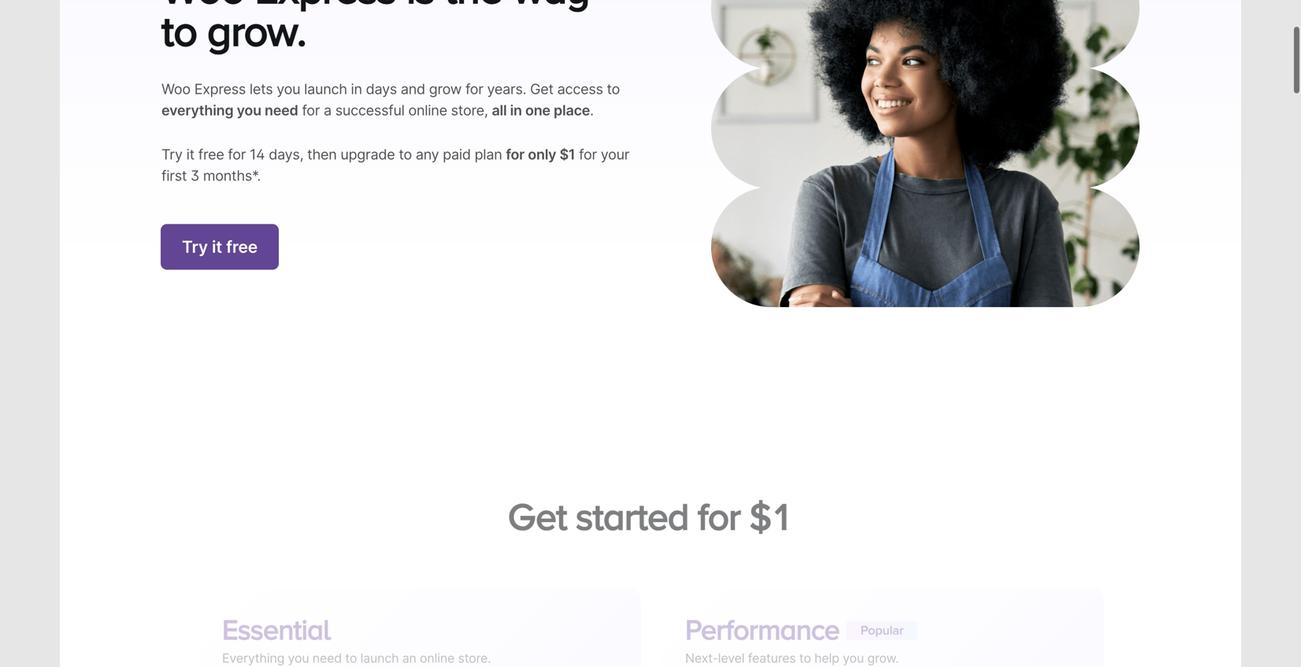 Task type: describe. For each thing, give the bounding box(es) containing it.
performance
[[685, 602, 847, 634]]

you right help
[[843, 639, 864, 655]]

grow
[[429, 80, 462, 98]]

need inside essential everything you need to launch an online store.
[[313, 639, 342, 655]]

3
[[191, 167, 199, 184]]

free for try it free
[[226, 237, 258, 257]]

next-
[[685, 639, 718, 655]]

store.
[[458, 639, 491, 655]]

and
[[401, 80, 425, 98]]

try for try it free for 14 days, then upgrade to any paid plan for only $1
[[162, 146, 183, 163]]

woo for woo express lets you launch in days and grow for years. get access to everything you need for a successful online store, all in one place .
[[162, 80, 191, 98]]

0 horizontal spatial $1
[[560, 146, 575, 163]]

days
[[366, 80, 397, 98]]

started
[[576, 486, 689, 528]]

woo for woo express is the way to grow.
[[162, 0, 245, 12]]

free for try it free for 14 days, then upgrade to any paid plan for only $1
[[198, 146, 224, 163]]

everything
[[162, 102, 234, 119]]

it for try it free for 14 days, then upgrade to any paid plan for only $1
[[186, 146, 195, 163]]

then
[[307, 146, 337, 163]]

you right 'lets'
[[277, 80, 300, 98]]

to inside woo express lets you launch in days and grow for years. get access to everything you need for a successful online store, all in one place .
[[607, 80, 620, 98]]

0 vertical spatial in
[[351, 80, 362, 98]]

online inside woo express lets you launch in days and grow for years. get access to everything you need for a successful online store, all in one place .
[[409, 102, 447, 119]]

it for try it free
[[212, 237, 222, 257]]

any
[[416, 146, 439, 163]]

try it free link
[[161, 224, 279, 270]]

is
[[406, 0, 435, 12]]

essential everything you need to launch an online store.
[[222, 602, 491, 655]]

get started for $1
[[508, 486, 794, 528]]

an
[[402, 639, 417, 655]]

features
[[748, 639, 796, 655]]

online inside essential everything you need to launch an online store.
[[420, 639, 455, 655]]

launch inside essential everything you need to launch an online store.
[[361, 639, 399, 655]]



Task type: vqa. For each thing, say whether or not it's contained in the screenshot.
launch within essential everything you need to launch an online store.
yes



Task type: locate. For each thing, give the bounding box(es) containing it.
need inside woo express lets you launch in days and grow for years. get access to everything you need for a successful online store, all in one place .
[[265, 102, 298, 119]]

0 vertical spatial free
[[198, 146, 224, 163]]

0 vertical spatial launch
[[304, 80, 347, 98]]

in left days
[[351, 80, 362, 98]]

need
[[265, 102, 298, 119], [313, 639, 342, 655]]

launch up a
[[304, 80, 347, 98]]

one
[[526, 102, 551, 119]]

in right the all
[[510, 102, 522, 119]]

0 vertical spatial need
[[265, 102, 298, 119]]

1 woo from the top
[[162, 0, 245, 12]]

days,
[[269, 146, 304, 163]]

0 vertical spatial it
[[186, 146, 195, 163]]

get
[[530, 80, 554, 98], [508, 486, 567, 528]]

$1
[[560, 146, 575, 163], [750, 486, 794, 528]]

1 vertical spatial in
[[510, 102, 522, 119]]

it down "months*."
[[212, 237, 222, 257]]

successful
[[335, 102, 405, 119]]

2 woo from the top
[[162, 80, 191, 98]]

14
[[250, 146, 265, 163]]

you inside essential everything you need to launch an online store.
[[288, 639, 309, 655]]

level
[[718, 639, 745, 655]]

1 vertical spatial express
[[194, 80, 246, 98]]

0 horizontal spatial express
[[194, 80, 246, 98]]

it
[[186, 146, 195, 163], [212, 237, 222, 257]]

woo
[[162, 0, 245, 12], [162, 80, 191, 98]]

try
[[162, 146, 183, 163], [182, 237, 208, 257]]

woo express is the way to grow.
[[162, 0, 590, 54]]

only
[[528, 146, 556, 163]]

to inside essential everything you need to launch an online store.
[[345, 639, 357, 655]]

to left the an
[[345, 639, 357, 655]]

1 horizontal spatial it
[[212, 237, 222, 257]]

grow.
[[868, 639, 899, 655]]

to left the any
[[399, 146, 412, 163]]

.
[[590, 102, 594, 119]]

store,
[[451, 102, 488, 119]]

access
[[558, 80, 603, 98]]

free inside try it free link
[[226, 237, 258, 257]]

try it free for 14 days, then upgrade to any paid plan for only $1
[[162, 146, 575, 163]]

plan
[[475, 146, 502, 163]]

1 vertical spatial launch
[[361, 639, 399, 655]]

try for try it free
[[182, 237, 208, 257]]

woo inside the woo express is the way to grow.
[[162, 0, 245, 12]]

for your first 3 months*.
[[162, 146, 630, 184]]

first
[[162, 167, 187, 184]]

lets
[[250, 80, 273, 98]]

0 horizontal spatial in
[[351, 80, 362, 98]]

need down 'lets'
[[265, 102, 298, 119]]

the
[[445, 0, 503, 12]]

0 vertical spatial $1
[[560, 146, 575, 163]]

1 horizontal spatial launch
[[361, 639, 399, 655]]

essential
[[222, 602, 331, 634]]

0 vertical spatial try
[[162, 146, 183, 163]]

launch left the an
[[361, 639, 399, 655]]

1 vertical spatial online
[[420, 639, 455, 655]]

1 vertical spatial woo
[[162, 80, 191, 98]]

1 vertical spatial it
[[212, 237, 222, 257]]

next-level features to help you grow.
[[685, 639, 899, 655]]

1 horizontal spatial $1
[[750, 486, 794, 528]]

months*.
[[203, 167, 261, 184]]

online right the an
[[420, 639, 455, 655]]

express for lets
[[194, 80, 246, 98]]

1 vertical spatial $1
[[750, 486, 794, 528]]

for
[[466, 80, 484, 98], [302, 102, 320, 119], [228, 146, 246, 163], [506, 146, 525, 163], [579, 146, 597, 163], [698, 486, 741, 528]]

online down and
[[409, 102, 447, 119]]

your
[[601, 146, 630, 163]]

try it free
[[182, 237, 258, 257]]

1 vertical spatial try
[[182, 237, 208, 257]]

in
[[351, 80, 362, 98], [510, 102, 522, 119]]

all
[[492, 102, 507, 119]]

free down "months*."
[[226, 237, 258, 257]]

get inside woo express lets you launch in days and grow for years. get access to everything you need for a successful online store, all in one place .
[[530, 80, 554, 98]]

free up 3
[[198, 146, 224, 163]]

1 vertical spatial free
[[226, 237, 258, 257]]

express
[[255, 0, 396, 12], [194, 80, 246, 98]]

you down 'lets'
[[237, 102, 261, 119]]

for inside for your first 3 months*.
[[579, 146, 597, 163]]

a
[[324, 102, 332, 119]]

online
[[409, 102, 447, 119], [420, 639, 455, 655]]

to left help
[[800, 639, 811, 655]]

1 horizontal spatial in
[[510, 102, 522, 119]]

express for is
[[255, 0, 396, 12]]

need down essential
[[313, 639, 342, 655]]

0 vertical spatial express
[[255, 0, 396, 12]]

launch
[[304, 80, 347, 98], [361, 639, 399, 655]]

woo inside woo express lets you launch in days and grow for years. get access to everything you need for a successful online store, all in one place .
[[162, 80, 191, 98]]

launch inside woo express lets you launch in days and grow for years. get access to everything you need for a successful online store, all in one place .
[[304, 80, 347, 98]]

everything
[[222, 639, 285, 655]]

upgrade
[[341, 146, 395, 163]]

1 vertical spatial need
[[313, 639, 342, 655]]

woo express lets you launch in days and grow for years. get access to everything you need for a successful online store, all in one place .
[[162, 80, 620, 119]]

years.
[[487, 80, 527, 98]]

to grow.
[[162, 7, 306, 54]]

0 horizontal spatial free
[[198, 146, 224, 163]]

0 vertical spatial get
[[530, 80, 554, 98]]

1 horizontal spatial free
[[226, 237, 258, 257]]

paid
[[443, 146, 471, 163]]

1 vertical spatial get
[[508, 486, 567, 528]]

try up first
[[162, 146, 183, 163]]

express inside the woo express is the way to grow.
[[255, 0, 396, 12]]

free
[[198, 146, 224, 163], [226, 237, 258, 257]]

try down 3
[[182, 237, 208, 257]]

it up 3
[[186, 146, 195, 163]]

to
[[607, 80, 620, 98], [399, 146, 412, 163], [345, 639, 357, 655], [800, 639, 811, 655]]

0 horizontal spatial it
[[186, 146, 195, 163]]

1 horizontal spatial express
[[255, 0, 396, 12]]

you down essential
[[288, 639, 309, 655]]

express inside woo express lets you launch in days and grow for years. get access to everything you need for a successful online store, all in one place .
[[194, 80, 246, 98]]

you
[[277, 80, 300, 98], [237, 102, 261, 119], [288, 639, 309, 655], [843, 639, 864, 655]]

place
[[554, 102, 590, 119]]

1 horizontal spatial need
[[313, 639, 342, 655]]

0 vertical spatial woo
[[162, 0, 245, 12]]

0 vertical spatial online
[[409, 102, 447, 119]]

way
[[513, 0, 590, 12]]

0 horizontal spatial launch
[[304, 80, 347, 98]]

0 horizontal spatial need
[[265, 102, 298, 119]]

help
[[815, 639, 840, 655]]

to right access
[[607, 80, 620, 98]]



